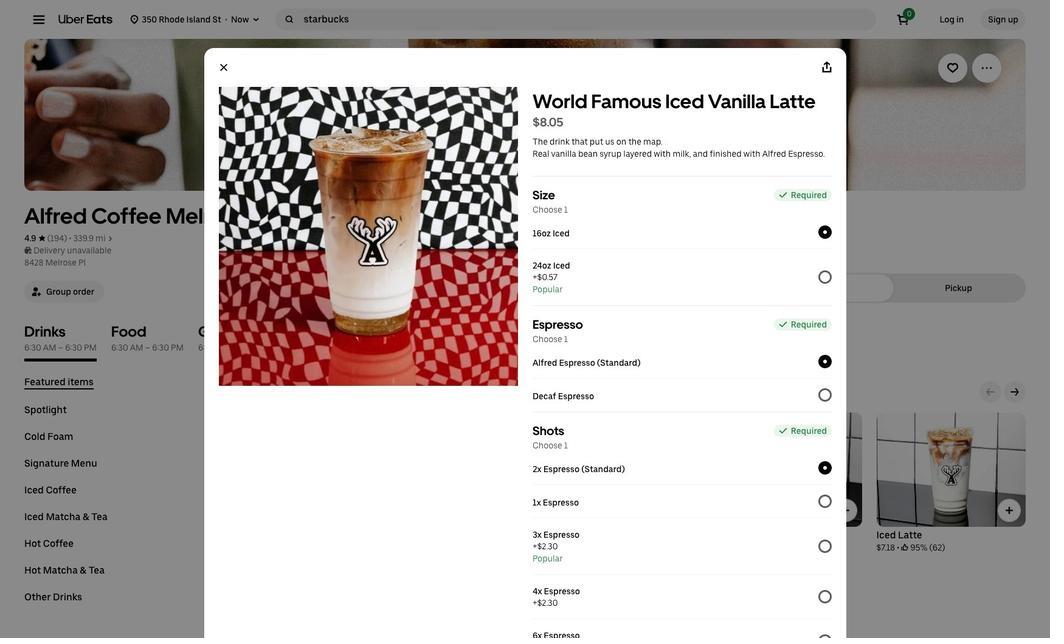 Task type: describe. For each thing, give the bounding box(es) containing it.
view more options image
[[981, 62, 994, 74]]

1 deliver to image from the left
[[130, 15, 140, 24]]

1 quick add image from the left
[[840, 505, 852, 517]]

next image
[[1011, 388, 1020, 397]]

main navigation menu image
[[33, 13, 45, 26]]

previous image
[[986, 388, 996, 397]]

poppi prebiotic soda image
[[528, 599, 616, 639]]

dialog dialog
[[204, 48, 847, 639]]

2 quick add image from the left
[[1004, 505, 1016, 517]]

uber eats home image
[[58, 15, 113, 24]]



Task type: locate. For each thing, give the bounding box(es) containing it.
[object Object] radio
[[899, 282, 1019, 294]]

close image
[[219, 63, 228, 72]]

[object Object] radio
[[767, 282, 887, 294]]

navigation
[[24, 377, 192, 619]]

2 deliver to image from the left
[[252, 15, 261, 24]]

add to favorites image
[[947, 62, 960, 74]]

0 horizontal spatial deliver to image
[[130, 15, 140, 24]]

1 horizontal spatial quick add image
[[1004, 505, 1016, 517]]

0 horizontal spatial quick add image
[[840, 505, 852, 517]]

quick add image
[[840, 505, 852, 517], [1004, 505, 1016, 517]]

deliver to image
[[130, 15, 140, 24], [252, 15, 261, 24]]

1 horizontal spatial deliver to image
[[252, 15, 261, 24]]



Task type: vqa. For each thing, say whether or not it's contained in the screenshot.
Sour within 'Chicken (Pollo) Bowl $13.99 Grilled chicken, rice, black beans, lettuce, pico de gallo, guacamole, queso fresco, and sour cream.'
no



